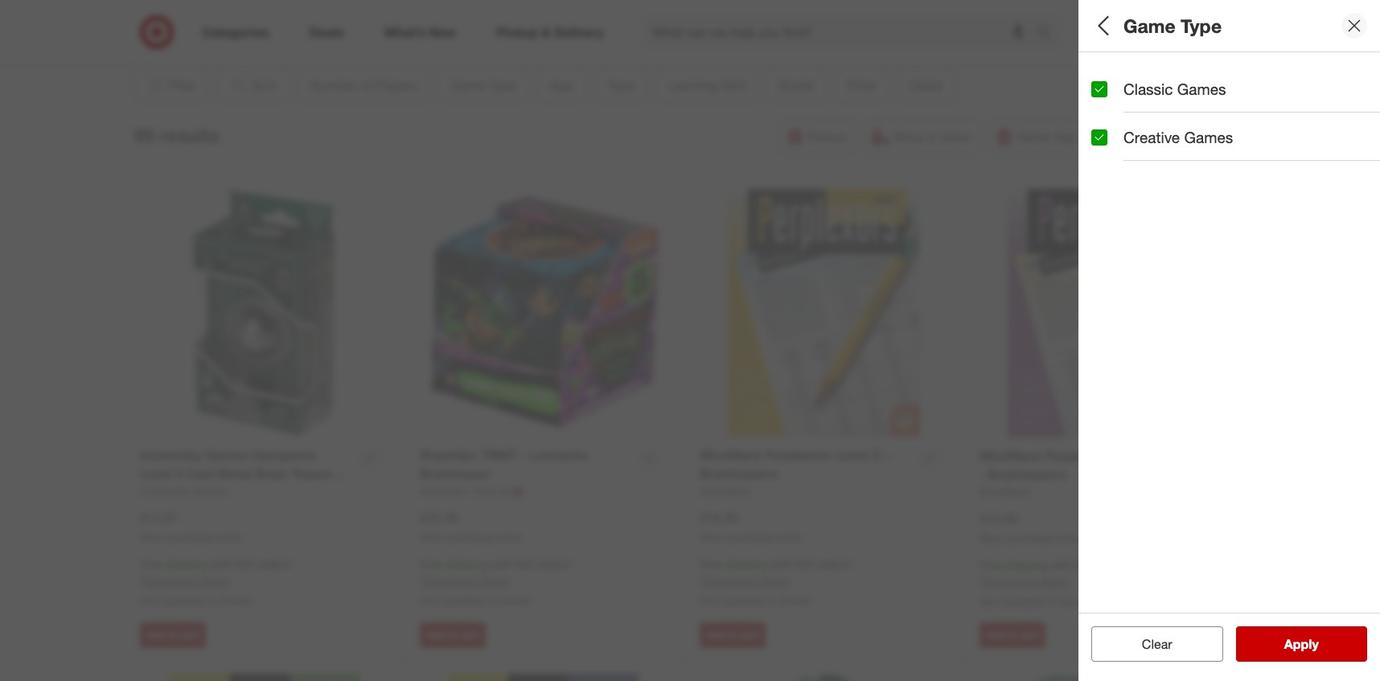Task type: describe. For each thing, give the bounding box(es) containing it.
type for game type
[[1181, 14, 1223, 37]]

all
[[1092, 14, 1114, 37]]

game for game type
[[1124, 14, 1176, 37]]

games for classic games
[[1178, 80, 1227, 98]]

0 horizontal spatial $16.95
[[700, 510, 739, 526]]

$25.99 when purchased online
[[420, 510, 522, 544]]

advertisement region
[[202, 0, 1167, 38]]

game type
[[1124, 14, 1223, 37]]

purchased inside $14.87 when purchased online
[[168, 531, 214, 544]]

games;
[[1132, 140, 1171, 154]]

results for see results
[[1295, 636, 1336, 653]]

creative inside game type dialog
[[1124, 128, 1181, 147]]

$14.87
[[140, 510, 179, 526]]

games for creative games
[[1185, 128, 1234, 147]]

$25.99
[[420, 510, 459, 526]]

clear for clear all
[[1134, 636, 1165, 653]]

see results button
[[1236, 627, 1368, 662]]

creative inside game type classic games; creative games
[[1174, 140, 1216, 154]]

creative games
[[1124, 128, 1234, 147]]

2 inside 2 link
[[1220, 17, 1225, 27]]

sponsored
[[1120, 38, 1167, 51]]

when inside $25.99 when purchased online
[[420, 531, 445, 544]]

all filters dialog
[[1079, 0, 1381, 682]]

game type classic games; creative games
[[1092, 120, 1255, 154]]

search button
[[1030, 14, 1069, 53]]

Classic Games checkbox
[[1092, 81, 1108, 97]]

purchased inside $25.99 when purchased online
[[448, 531, 494, 544]]

type for game type classic games; creative games
[[1139, 120, 1173, 138]]

apply button
[[1236, 627, 1368, 662]]

1;
[[1092, 84, 1101, 98]]



Task type: vqa. For each thing, say whether or not it's contained in the screenshot.
Creative Games
yes



Task type: locate. For each thing, give the bounding box(es) containing it.
players
[[1173, 63, 1227, 82]]

creative
[[1124, 128, 1181, 147], [1174, 140, 1216, 154]]

2
[[1220, 17, 1225, 27], [1104, 84, 1111, 98]]

clear for clear
[[1143, 636, 1173, 653]]

clear inside button
[[1143, 636, 1173, 653]]

not
[[140, 594, 158, 608], [420, 594, 438, 608], [700, 594, 718, 608], [980, 595, 998, 608]]

game for game type classic games; creative games
[[1092, 120, 1135, 138]]

2 up players
[[1220, 17, 1225, 27]]

clear all
[[1134, 636, 1181, 653]]

0 horizontal spatial 2
[[1104, 84, 1111, 98]]

all filters
[[1092, 14, 1169, 37]]

see
[[1268, 636, 1291, 653]]

$14.87 when purchased online
[[140, 510, 242, 544]]

search
[[1030, 25, 1069, 42]]

when
[[140, 531, 165, 544], [420, 531, 445, 544], [700, 531, 725, 544], [980, 532, 1005, 544]]

game
[[1124, 14, 1176, 37], [1092, 120, 1135, 138]]

type up players
[[1181, 14, 1223, 37]]

0 vertical spatial results
[[160, 124, 220, 146]]

2 link
[[1196, 14, 1232, 50]]

classic down the sponsored
[[1124, 80, 1174, 98]]

0 horizontal spatial type
[[1139, 120, 1173, 138]]

all
[[1168, 636, 1181, 653]]

exclusions apply. button
[[144, 574, 231, 590], [424, 574, 511, 590], [704, 574, 791, 590], [984, 575, 1071, 591]]

1 horizontal spatial type
[[1181, 14, 1223, 37]]

2 right "1;"
[[1104, 84, 1111, 98]]

exclusions
[[144, 575, 198, 588], [424, 575, 478, 588], [704, 575, 758, 588], [984, 575, 1038, 589]]

1 horizontal spatial $16.95
[[980, 511, 1019, 527]]

0 horizontal spatial $16.95 when purchased online
[[700, 510, 802, 544]]

creative right creative games checkbox
[[1124, 128, 1181, 147]]

classic games
[[1124, 80, 1227, 98]]

clear all button
[[1092, 627, 1224, 662]]

orders*
[[257, 558, 293, 572], [537, 558, 573, 572], [817, 558, 853, 572], [1097, 559, 1133, 572]]

1 vertical spatial results
[[1295, 636, 1336, 653]]

2 clear from the left
[[1143, 636, 1173, 653]]

number of players 1; 2
[[1092, 63, 1227, 98]]

1 vertical spatial game
[[1092, 120, 1135, 138]]

0 vertical spatial game
[[1124, 14, 1176, 37]]

stores
[[220, 594, 251, 608], [500, 594, 531, 608], [780, 594, 811, 608], [1060, 595, 1091, 608]]

classic inside game type dialog
[[1124, 80, 1174, 98]]

1 vertical spatial type
[[1139, 120, 1173, 138]]

shipping
[[165, 558, 208, 572], [445, 558, 488, 572], [726, 558, 769, 572], [1006, 559, 1049, 572]]

$16.95 when purchased online
[[700, 510, 802, 544], [980, 511, 1082, 544]]

1 vertical spatial 2
[[1104, 84, 1111, 98]]

game type dialog
[[1079, 0, 1381, 682]]

when inside $14.87 when purchased online
[[140, 531, 165, 544]]

clear inside button
[[1134, 636, 1165, 653]]

type inside game type classic games; creative games
[[1139, 120, 1173, 138]]

games
[[1178, 80, 1227, 98], [1185, 128, 1234, 147], [1219, 140, 1255, 154]]

results for 99 results
[[160, 124, 220, 146]]

99
[[134, 124, 155, 146]]

free
[[140, 558, 162, 572], [420, 558, 442, 572], [700, 558, 722, 572], [980, 559, 1002, 572]]

clear
[[1134, 636, 1165, 653], [1143, 636, 1173, 653]]

results
[[160, 124, 220, 146], [1295, 636, 1336, 653]]

$16.95
[[700, 510, 739, 526], [980, 511, 1019, 527]]

2 inside number of players 1; 2
[[1104, 84, 1111, 98]]

available
[[161, 594, 205, 608], [441, 594, 485, 608], [721, 594, 765, 608], [1001, 595, 1045, 608]]

type
[[1181, 14, 1223, 37], [1139, 120, 1173, 138]]

1 vertical spatial classic
[[1092, 140, 1128, 154]]

classic inside game type classic games; creative games
[[1092, 140, 1128, 154]]

games inside game type classic games; creative games
[[1219, 140, 1255, 154]]

creative right the games;
[[1174, 140, 1216, 154]]

1 horizontal spatial results
[[1295, 636, 1336, 653]]

apply
[[1285, 636, 1319, 653]]

game down "1;"
[[1092, 120, 1135, 138]]

0 vertical spatial classic
[[1124, 80, 1174, 98]]

*
[[140, 575, 144, 588], [420, 575, 424, 588], [700, 575, 704, 588], [980, 575, 984, 589]]

Creative Games checkbox
[[1092, 129, 1108, 145]]

type inside dialog
[[1181, 14, 1223, 37]]

$35
[[236, 558, 254, 572], [516, 558, 534, 572], [796, 558, 814, 572], [1076, 559, 1094, 572]]

classic left the games;
[[1092, 140, 1128, 154]]

99 results
[[134, 124, 220, 146]]

free shipping with $35 orders* * exclusions apply. not available in stores
[[140, 558, 293, 608], [420, 558, 573, 608], [700, 558, 853, 608], [980, 559, 1133, 608]]

type up the games;
[[1139, 120, 1173, 138]]

1 clear from the left
[[1134, 636, 1165, 653]]

0 vertical spatial 2
[[1220, 17, 1225, 27]]

apply.
[[201, 575, 231, 588], [481, 575, 511, 588], [761, 575, 791, 588], [1041, 575, 1071, 589]]

online inside $25.99 when purchased online
[[496, 531, 522, 544]]

results right 99
[[160, 124, 220, 146]]

of
[[1154, 63, 1169, 82]]

What can we help you find? suggestions appear below search field
[[643, 14, 1041, 50]]

0 horizontal spatial results
[[160, 124, 220, 146]]

1 horizontal spatial $16.95 when purchased online
[[980, 511, 1082, 544]]

filters
[[1119, 14, 1169, 37]]

number
[[1092, 63, 1150, 82]]

0 vertical spatial type
[[1181, 14, 1223, 37]]

in
[[208, 594, 217, 608], [488, 594, 497, 608], [768, 594, 777, 608], [1048, 595, 1057, 608]]

with
[[212, 558, 232, 572], [492, 558, 512, 572], [772, 558, 793, 572], [1052, 559, 1073, 572]]

game inside dialog
[[1124, 14, 1176, 37]]

results right see
[[1295, 636, 1336, 653]]

see results
[[1268, 636, 1336, 653]]

online
[[216, 531, 242, 544], [496, 531, 522, 544], [776, 531, 802, 544], [1056, 532, 1082, 544]]

1 horizontal spatial 2
[[1220, 17, 1225, 27]]

classic
[[1124, 80, 1174, 98], [1092, 140, 1128, 154]]

online inside $14.87 when purchased online
[[216, 531, 242, 544]]

game inside game type classic games; creative games
[[1092, 120, 1135, 138]]

purchased
[[168, 531, 214, 544], [448, 531, 494, 544], [728, 531, 774, 544], [1008, 532, 1054, 544]]

clear button
[[1092, 627, 1224, 662]]

results inside button
[[1295, 636, 1336, 653]]

game up the sponsored
[[1124, 14, 1176, 37]]



